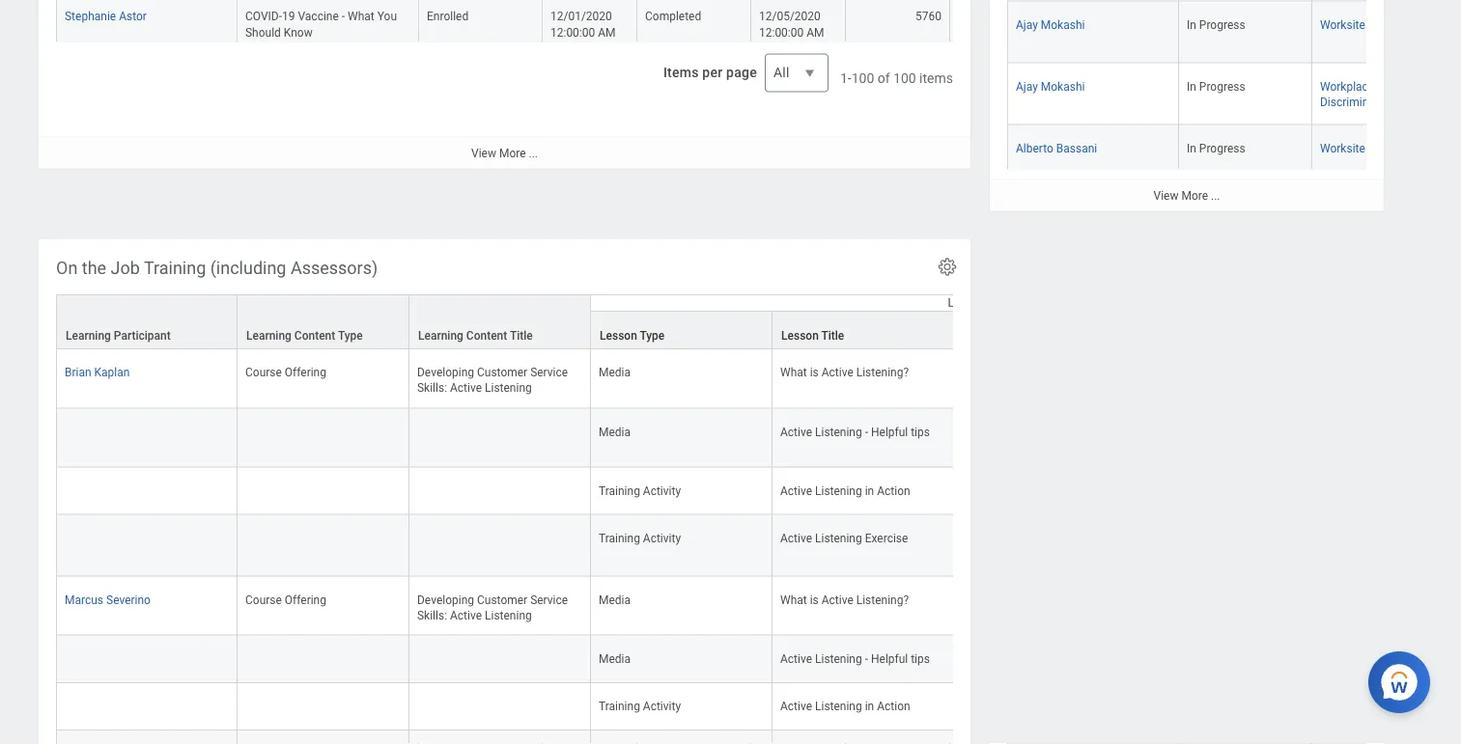 Task type: describe. For each thing, give the bounding box(es) containing it.
helpful for second "media" element
[[871, 425, 908, 438]]

learning content type
[[246, 329, 363, 342]]

1-
[[840, 71, 851, 87]]

view more ... for view more ... link within the self-directed learning completion times element
[[471, 146, 538, 160]]

in for third in progress element from the top of the learning exceptions element
[[1187, 142, 1196, 156]]

customer for brian kaplan
[[477, 366, 527, 379]]

enrolled element
[[427, 6, 469, 24]]

service for brian kaplan
[[530, 366, 568, 379]]

assessors)
[[291, 258, 378, 278]]

ajay mokashi link for workplace harassment & discrimination
[[1016, 76, 1085, 94]]

alberto bassani link
[[1016, 138, 1097, 156]]

media for 3rd "media" element
[[599, 593, 631, 607]]

row containing lesson type
[[56, 311, 1391, 367]]

1-100 of 100 items
[[840, 71, 953, 87]]

know
[[284, 26, 313, 39]]

lesson for lesson tracking
[[948, 296, 985, 310]]

what is active listening? for severino
[[780, 593, 909, 607]]

active listening exercise
[[780, 531, 908, 545]]

learning for learning content type
[[246, 329, 292, 342]]

&
[[1443, 80, 1450, 94]]

course offering for kaplan
[[245, 366, 326, 379]]

self-directed learning completion times element
[[39, 0, 1159, 169]]

discrimination
[[1320, 96, 1395, 109]]

3 training activity from the top
[[599, 699, 681, 713]]

safety for mokashi
[[1368, 18, 1401, 32]]

(including
[[210, 258, 286, 278]]

learning participant
[[66, 329, 171, 342]]

ajay for workplace harassment & discrimination
[[1016, 80, 1038, 94]]

12/05/2020
[[759, 10, 821, 24]]

page
[[726, 65, 757, 81]]

learning exceptions element
[[990, 0, 1461, 311]]

in for 2nd in progress element from the bottom
[[1187, 80, 1196, 94]]

2 active listening - helpful tips from the top
[[780, 652, 930, 666]]

skills: for severino
[[417, 609, 447, 622]]

ajay mokashi for workplace
[[1016, 80, 1085, 94]]

row containing lesson tracking
[[56, 294, 1391, 350]]

is for brian kaplan
[[810, 366, 819, 379]]

view more ... link for self-directed learning completion times element
[[39, 137, 971, 169]]

media for first "media" element
[[599, 366, 631, 379]]

learning participant button
[[57, 295, 237, 348]]

1 active listening in action from the top
[[780, 484, 910, 497]]

kaplan
[[94, 366, 130, 379]]

participant
[[114, 329, 171, 342]]

title inside column header
[[510, 329, 533, 342]]

worksite for alberto bassani
[[1320, 142, 1365, 156]]

should
[[245, 26, 281, 39]]

19 vaccine
[[282, 10, 339, 24]]

stephanie astor
[[65, 10, 147, 24]]

developing for marcus severino
[[417, 593, 474, 607]]

worksite safety for ajay mokashi
[[1320, 18, 1401, 32]]

brian kaplan
[[65, 366, 130, 379]]

media for first "media" element from the bottom of the 'on the job training (including assessors)' element
[[599, 652, 631, 666]]

more for view more ... link within the self-directed learning completion times element
[[499, 146, 526, 160]]

learning content type column header
[[238, 294, 409, 350]]

row containing brian kaplan
[[56, 349, 1391, 408]]

learning content title button
[[409, 295, 590, 348]]

3 training activity element from the top
[[599, 696, 681, 713]]

brian kaplan link
[[65, 362, 130, 379]]

- for first "media" element from the bottom of the 'on the job training (including assessors)' element
[[865, 652, 868, 666]]

12:00:00 for 12/01/2020 12:00:00 am
[[550, 26, 595, 39]]

lesson tracking button
[[591, 295, 1390, 311]]

service for marcus severino
[[530, 593, 568, 607]]

developing for brian kaplan
[[417, 366, 474, 379]]

exercise
[[865, 531, 908, 545]]

listening? for severino
[[856, 593, 909, 607]]

offering for marcus severino
[[285, 593, 326, 607]]

of
[[878, 71, 890, 87]]

activity for 3rd training activity element
[[643, 699, 681, 713]]

course offering element for brian kaplan
[[245, 362, 326, 379]]

items per page element
[[661, 42, 829, 104]]

1 in from the top
[[865, 484, 874, 497]]

the
[[82, 258, 106, 278]]

marcus severino
[[65, 593, 151, 607]]

what for marcus severino
[[780, 593, 807, 607]]

listening? for kaplan
[[856, 366, 909, 379]]

lesson type
[[600, 329, 665, 342]]

progress for 2nd in progress element from the bottom
[[1199, 80, 1245, 94]]

12:00:00 for 12/05/2020 12:00:00 am
[[759, 26, 804, 39]]

1 in progress element from the top
[[1187, 14, 1245, 32]]

12/01/2020 12:00:00 am
[[550, 10, 616, 39]]

2 training activity from the top
[[599, 531, 681, 545]]

completed
[[645, 10, 701, 24]]

learning for learning content title
[[418, 329, 463, 342]]

on the job training (including assessors)
[[56, 258, 378, 278]]

helpful for first "media" element from the bottom of the 'on the job training (including assessors)' element
[[871, 652, 908, 666]]

12/01/2020
[[550, 10, 612, 24]]

... for self-directed learning completion times element
[[529, 146, 538, 160]]

learning content type button
[[238, 295, 408, 348]]

5760
[[916, 10, 942, 24]]

learning content title column header
[[409, 294, 591, 350]]

2 action from the top
[[877, 699, 910, 713]]

developing customer service skills: active listening for brian kaplan
[[417, 366, 571, 395]]

progress for first in progress element from the top of the learning exceptions element
[[1199, 18, 1245, 32]]

am for 12/05/2020
[[807, 26, 824, 39]]

brian
[[65, 366, 91, 379]]

row containing marcus severino
[[56, 577, 1391, 636]]

activity for third training activity element from the bottom of the 'on the job training (including assessors)' element
[[643, 484, 681, 497]]

configure on the job training (including assessors) image
[[937, 256, 958, 278]]

row containing alberto bassani
[[1007, 126, 1461, 188]]

learning content title
[[418, 329, 533, 342]]

workplace harassment & discrimination
[[1320, 80, 1450, 109]]

am for 12/01/2020
[[598, 26, 616, 39]]

covid-19 vaccine - what you should know
[[245, 10, 400, 39]]

what is active listening? for kaplan
[[780, 366, 909, 379]]

1 active listening - helpful tips from the top
[[780, 425, 930, 438]]

progress for third in progress element from the top of the learning exceptions element
[[1199, 142, 1245, 156]]

lesson for lesson type
[[600, 329, 637, 342]]

alberto
[[1016, 142, 1053, 156]]

items per page
[[663, 65, 757, 81]]



Task type: locate. For each thing, give the bounding box(es) containing it.
1 what is active listening? from the top
[[780, 366, 909, 379]]

in inside row
[[1187, 142, 1196, 156]]

2 worksite safety link from the top
[[1320, 138, 1401, 156]]

1 vertical spatial course
[[245, 593, 282, 607]]

1 course offering from the top
[[245, 366, 326, 379]]

2 is from the top
[[810, 593, 819, 607]]

1 vertical spatial activity
[[643, 531, 681, 545]]

am down "12/01/2020"
[[598, 26, 616, 39]]

1 100 from the left
[[851, 71, 874, 87]]

2 course offering element from the top
[[245, 589, 326, 607]]

0 vertical spatial ajay mokashi
[[1016, 18, 1085, 32]]

1 vertical spatial worksite
[[1320, 142, 1365, 156]]

0 vertical spatial customer
[[477, 366, 527, 379]]

title
[[510, 329, 533, 342], [821, 329, 844, 342]]

what inside covid-19 vaccine - what you should know
[[348, 10, 374, 24]]

more inside learning exceptions element
[[1181, 189, 1208, 202]]

1 ajay mokashi link from the top
[[1016, 14, 1085, 32]]

view more ...
[[471, 146, 538, 160], [1154, 189, 1220, 202]]

active listening in action
[[780, 484, 910, 497], [780, 699, 910, 713]]

1 safety from the top
[[1368, 18, 1401, 32]]

1 vertical spatial ajay mokashi link
[[1016, 76, 1085, 94]]

2 vertical spatial in progress element
[[1187, 138, 1245, 156]]

0 vertical spatial ...
[[529, 146, 538, 160]]

0 vertical spatial worksite
[[1320, 18, 1365, 32]]

1 vertical spatial training activity
[[599, 531, 681, 545]]

0 vertical spatial what
[[348, 10, 374, 24]]

per
[[702, 65, 723, 81]]

enrolled
[[427, 10, 469, 24]]

1 vertical spatial tips
[[911, 652, 930, 666]]

am inside 12/01/2020 12:00:00 am
[[598, 26, 616, 39]]

worksite safety down discrimination
[[1320, 142, 1401, 156]]

1 vertical spatial more
[[1181, 189, 1208, 202]]

1 in from the top
[[1187, 18, 1196, 32]]

3 progress from the top
[[1199, 142, 1245, 156]]

100
[[851, 71, 874, 87], [893, 71, 916, 87]]

learning
[[66, 329, 111, 342], [246, 329, 292, 342], [418, 329, 463, 342]]

0 vertical spatial listening?
[[856, 366, 909, 379]]

2 vertical spatial activity
[[643, 699, 681, 713]]

12:00:00
[[550, 26, 595, 39], [759, 26, 804, 39]]

worksite safety inside row
[[1320, 142, 1401, 156]]

in progress for third in progress element from the top of the learning exceptions element
[[1187, 142, 1245, 156]]

1 ajay from the top
[[1016, 18, 1038, 32]]

covid-
[[245, 10, 282, 24]]

0 horizontal spatial type
[[338, 329, 363, 342]]

1 horizontal spatial view
[[1154, 189, 1179, 202]]

1 course offering element from the top
[[245, 362, 326, 379]]

0 vertical spatial ajay mokashi link
[[1016, 14, 1085, 32]]

1 horizontal spatial 12:00:00
[[759, 26, 804, 39]]

1 vertical spatial customer
[[477, 593, 527, 607]]

0 vertical spatial view more ...
[[471, 146, 538, 160]]

1 vertical spatial view more ... link
[[990, 179, 1384, 211]]

0 vertical spatial training activity
[[599, 484, 681, 497]]

media
[[599, 366, 631, 379], [599, 425, 631, 438], [599, 593, 631, 607], [599, 652, 631, 666]]

2 offering from the top
[[285, 593, 326, 607]]

tips
[[911, 425, 930, 438], [911, 652, 930, 666]]

2 in progress from the top
[[1187, 80, 1245, 94]]

1 title from the left
[[510, 329, 533, 342]]

... for learning exceptions element
[[1211, 189, 1220, 202]]

3 in from the top
[[1187, 142, 1196, 156]]

1 action from the top
[[877, 484, 910, 497]]

2 customer from the top
[[477, 593, 527, 607]]

worksite safety link for bassani
[[1320, 138, 1401, 156]]

worksite down discrimination
[[1320, 142, 1365, 156]]

worksite safety link up the workplace
[[1320, 14, 1401, 32]]

0 vertical spatial helpful
[[871, 425, 908, 438]]

cell
[[1007, 0, 1179, 2], [1179, 0, 1312, 2], [1312, 0, 1461, 2], [56, 408, 238, 467], [238, 408, 409, 467], [409, 408, 591, 467], [56, 467, 238, 515], [238, 467, 409, 515], [409, 467, 591, 515], [56, 515, 238, 577], [238, 515, 409, 577], [409, 515, 591, 577], [56, 636, 238, 683], [238, 636, 409, 683], [409, 636, 591, 683], [56, 683, 238, 730], [238, 683, 409, 730], [409, 683, 591, 730], [56, 730, 238, 745], [238, 730, 409, 745], [409, 730, 591, 745], [591, 730, 773, 745], [773, 730, 954, 745]]

view for learning exceptions element
[[1154, 189, 1179, 202]]

what
[[348, 10, 374, 24], [780, 366, 807, 379], [780, 593, 807, 607]]

2 helpful from the top
[[871, 652, 908, 666]]

2 media element from the top
[[599, 421, 631, 438]]

1 vertical spatial offering
[[285, 593, 326, 607]]

developing customer service skills: active listening for marcus severino
[[417, 593, 571, 622]]

0 horizontal spatial title
[[510, 329, 533, 342]]

severino
[[106, 593, 151, 607]]

1 training activity element from the top
[[599, 480, 681, 497]]

skills: for kaplan
[[417, 381, 447, 395]]

you
[[377, 10, 397, 24]]

what left you
[[348, 10, 374, 24]]

lesson title
[[781, 329, 844, 342]]

more inside self-directed learning completion times element
[[499, 146, 526, 160]]

0 horizontal spatial lesson
[[600, 329, 637, 342]]

1 learning from the left
[[66, 329, 111, 342]]

0 vertical spatial in
[[865, 484, 874, 497]]

0 vertical spatial worksite safety
[[1320, 18, 1401, 32]]

2 active listening in action from the top
[[780, 699, 910, 713]]

learning for learning participant
[[66, 329, 111, 342]]

0 vertical spatial activity
[[643, 484, 681, 497]]

view inside learning exceptions element
[[1154, 189, 1179, 202]]

0 vertical spatial worksite safety link
[[1320, 14, 1401, 32]]

is
[[810, 366, 819, 379], [810, 593, 819, 607]]

1 vertical spatial progress
[[1199, 80, 1245, 94]]

marcus
[[65, 593, 103, 607]]

view inside self-directed learning completion times element
[[471, 146, 496, 160]]

2 vertical spatial -
[[865, 652, 868, 666]]

tracking
[[988, 296, 1033, 310]]

job
[[111, 258, 140, 278]]

active listening - helpful tips
[[780, 425, 930, 438], [780, 652, 930, 666]]

2 content from the left
[[466, 329, 507, 342]]

worksite for ajay mokashi
[[1320, 18, 1365, 32]]

2 service from the top
[[530, 593, 568, 607]]

3 in progress element from the top
[[1187, 138, 1245, 156]]

2 learning from the left
[[246, 329, 292, 342]]

1 ajay mokashi from the top
[[1016, 18, 1085, 32]]

0 horizontal spatial 100
[[851, 71, 874, 87]]

2 activity from the top
[[643, 531, 681, 545]]

in progress
[[1187, 18, 1245, 32], [1187, 80, 1245, 94], [1187, 142, 1245, 156]]

listening? down lesson title popup button
[[856, 366, 909, 379]]

0 vertical spatial course
[[245, 366, 282, 379]]

0 vertical spatial -
[[342, 10, 345, 24]]

2 listening? from the top
[[856, 593, 909, 607]]

2 vertical spatial training activity element
[[599, 696, 681, 713]]

active
[[822, 366, 853, 379], [450, 381, 482, 395], [780, 425, 812, 438], [780, 484, 812, 497], [780, 531, 812, 545], [822, 593, 853, 607], [450, 609, 482, 622], [780, 652, 812, 666], [780, 699, 812, 713]]

3 activity from the top
[[643, 699, 681, 713]]

1 vertical spatial in
[[865, 699, 874, 713]]

astor
[[119, 10, 147, 24]]

0 vertical spatial tips
[[911, 425, 930, 438]]

1-100 of 100 items status
[[840, 69, 953, 88]]

1 vertical spatial developing
[[417, 593, 474, 607]]

2 worksite safety from the top
[[1320, 142, 1401, 156]]

1 is from the top
[[810, 366, 819, 379]]

type inside column header
[[338, 329, 363, 342]]

0 vertical spatial course offering
[[245, 366, 326, 379]]

mokashi for worksite safety
[[1041, 18, 1085, 32]]

1 vertical spatial active listening - helpful tips
[[780, 652, 930, 666]]

1 vertical spatial course offering
[[245, 593, 326, 607]]

1 horizontal spatial 100
[[893, 71, 916, 87]]

ajay mokashi link for worksite safety
[[1016, 14, 1085, 32]]

view
[[471, 146, 496, 160], [1154, 189, 1179, 202]]

course
[[245, 366, 282, 379], [245, 593, 282, 607]]

am
[[598, 26, 616, 39], [807, 26, 824, 39]]

1 type from the left
[[338, 329, 363, 342]]

1 vertical spatial view
[[1154, 189, 1179, 202]]

is down active listening exercise
[[810, 593, 819, 607]]

1 vertical spatial in
[[1187, 80, 1196, 94]]

worksite safety
[[1320, 18, 1401, 32], [1320, 142, 1401, 156]]

2 worksite from the top
[[1320, 142, 1365, 156]]

1 vertical spatial what
[[780, 366, 807, 379]]

in
[[1187, 18, 1196, 32], [1187, 80, 1196, 94], [1187, 142, 1196, 156]]

1 skills: from the top
[[417, 381, 447, 395]]

customer for marcus severino
[[477, 593, 527, 607]]

activity for second training activity element from the top
[[643, 531, 681, 545]]

ajay
[[1016, 18, 1038, 32], [1016, 80, 1038, 94]]

content for title
[[466, 329, 507, 342]]

skills:
[[417, 381, 447, 395], [417, 609, 447, 622]]

12:00:00 inside 12/05/2020 12:00:00 am
[[759, 26, 804, 39]]

100 right "of"
[[893, 71, 916, 87]]

1 vertical spatial listening?
[[856, 593, 909, 607]]

1 training activity from the top
[[599, 484, 681, 497]]

ajay for worksite safety
[[1016, 18, 1038, 32]]

0 vertical spatial in progress
[[1187, 18, 1245, 32]]

0 horizontal spatial view more ...
[[471, 146, 538, 160]]

lesson inside "popup button"
[[948, 296, 985, 310]]

4 media from the top
[[599, 652, 631, 666]]

1 media element from the top
[[599, 362, 631, 379]]

1 horizontal spatial lesson
[[781, 329, 819, 342]]

0 horizontal spatial am
[[598, 26, 616, 39]]

0 horizontal spatial more
[[499, 146, 526, 160]]

2 training activity element from the top
[[599, 527, 681, 545]]

1 vertical spatial what is active listening?
[[780, 593, 909, 607]]

course offering element for marcus severino
[[245, 589, 326, 607]]

helpful
[[871, 425, 908, 438], [871, 652, 908, 666]]

2 developing from the top
[[417, 593, 474, 607]]

mokashi for workplace harassment & discrimination
[[1041, 80, 1085, 94]]

2 vertical spatial in progress
[[1187, 142, 1245, 156]]

1 vertical spatial worksite safety link
[[1320, 138, 1401, 156]]

harassment
[[1377, 80, 1440, 94]]

... inside learning exceptions element
[[1211, 189, 1220, 202]]

1 worksite from the top
[[1320, 18, 1365, 32]]

2 progress from the top
[[1199, 80, 1245, 94]]

1 activity from the top
[[643, 484, 681, 497]]

offering
[[285, 366, 326, 379], [285, 593, 326, 607]]

... inside self-directed learning completion times element
[[529, 146, 538, 160]]

course offering
[[245, 366, 326, 379], [245, 593, 326, 607]]

what down the lesson title
[[780, 366, 807, 379]]

view more ... inside learning exceptions element
[[1154, 189, 1220, 202]]

ajay mokashi for worksite
[[1016, 18, 1085, 32]]

what is active listening?
[[780, 366, 909, 379], [780, 593, 909, 607]]

0 vertical spatial developing
[[417, 366, 474, 379]]

1 vertical spatial developing customer service skills: active listening
[[417, 593, 571, 622]]

0 horizontal spatial content
[[294, 329, 335, 342]]

worksite safety link
[[1320, 14, 1401, 32], [1320, 138, 1401, 156]]

lesson tracking
[[948, 296, 1033, 310]]

1 service from the top
[[530, 366, 568, 379]]

1 am from the left
[[598, 26, 616, 39]]

course for kaplan
[[245, 366, 282, 379]]

0 horizontal spatial view more ... link
[[39, 137, 971, 169]]

view for self-directed learning completion times element
[[471, 146, 496, 160]]

2 tips from the top
[[911, 652, 930, 666]]

on
[[56, 258, 78, 278]]

offering for brian kaplan
[[285, 366, 326, 379]]

developing
[[417, 366, 474, 379], [417, 593, 474, 607]]

in progress for first in progress element from the top of the learning exceptions element
[[1187, 18, 1245, 32]]

marcus severino link
[[65, 589, 151, 607]]

worksite up the workplace
[[1320, 18, 1365, 32]]

what is active listening? down active listening exercise
[[780, 593, 909, 607]]

1 mokashi from the top
[[1041, 18, 1085, 32]]

1 horizontal spatial type
[[640, 329, 665, 342]]

1 vertical spatial active listening in action
[[780, 699, 910, 713]]

2 media from the top
[[599, 425, 631, 438]]

worksite safety link for mokashi
[[1320, 14, 1401, 32]]

progress
[[1199, 18, 1245, 32], [1199, 80, 1245, 94], [1199, 142, 1245, 156]]

1 customer from the top
[[477, 366, 527, 379]]

safety up harassment
[[1368, 18, 1401, 32]]

row inside self-directed learning completion times element
[[56, 0, 1159, 53]]

0 vertical spatial view more ... link
[[39, 137, 971, 169]]

stephanie
[[65, 10, 116, 24]]

3 learning from the left
[[418, 329, 463, 342]]

2 vertical spatial in
[[1187, 142, 1196, 156]]

12:00:00 down "12/01/2020"
[[550, 26, 595, 39]]

1 horizontal spatial view more ... link
[[990, 179, 1384, 211]]

row
[[56, 0, 1159, 53], [1007, 0, 1461, 2], [1007, 2, 1461, 64], [1007, 64, 1461, 126], [1007, 126, 1461, 188], [56, 294, 1391, 350], [56, 311, 1391, 367], [56, 349, 1391, 408], [56, 408, 1391, 467], [56, 467, 1391, 515], [56, 515, 1391, 577], [56, 577, 1391, 636], [56, 636, 1391, 683], [56, 683, 1391, 730], [56, 730, 1391, 745]]

12:00:00 down 12/05/2020
[[759, 26, 804, 39]]

view more ... link inside self-directed learning completion times element
[[39, 137, 971, 169]]

2 vertical spatial training activity
[[599, 699, 681, 713]]

2 skills: from the top
[[417, 609, 447, 622]]

media element
[[599, 362, 631, 379], [599, 421, 631, 438], [599, 589, 631, 607], [599, 648, 631, 666]]

0 vertical spatial in progress element
[[1187, 14, 1245, 32]]

100 left "of"
[[851, 71, 874, 87]]

0 vertical spatial mokashi
[[1041, 18, 1085, 32]]

0 vertical spatial active listening - helpful tips
[[780, 425, 930, 438]]

course for severino
[[245, 593, 282, 607]]

1 developing from the top
[[417, 366, 474, 379]]

content
[[294, 329, 335, 342], [466, 329, 507, 342]]

worksite safety for alberto bassani
[[1320, 142, 1401, 156]]

in progress element
[[1187, 14, 1245, 32], [1187, 76, 1245, 94], [1187, 138, 1245, 156]]

1 horizontal spatial ...
[[1211, 189, 1220, 202]]

1 in progress from the top
[[1187, 18, 1245, 32]]

is down the lesson title
[[810, 366, 819, 379]]

1 offering from the top
[[285, 366, 326, 379]]

am inside 12/05/2020 12:00:00 am
[[807, 26, 824, 39]]

lesson for lesson title
[[781, 329, 819, 342]]

0 vertical spatial developing customer service skills: active listening
[[417, 366, 571, 395]]

1 vertical spatial in progress
[[1187, 80, 1245, 94]]

2 in from the top
[[1187, 80, 1196, 94]]

worksite safety up the workplace
[[1320, 18, 1401, 32]]

1 vertical spatial worksite safety
[[1320, 142, 1401, 156]]

media for second "media" element
[[599, 425, 631, 438]]

0 vertical spatial action
[[877, 484, 910, 497]]

2 safety from the top
[[1368, 142, 1401, 156]]

1 vertical spatial safety
[[1368, 142, 1401, 156]]

3 in progress from the top
[[1187, 142, 1245, 156]]

2 in from the top
[[865, 699, 874, 713]]

1 worksite safety link from the top
[[1320, 14, 1401, 32]]

1 12:00:00 from the left
[[550, 26, 595, 39]]

2 ajay mokashi from the top
[[1016, 80, 1085, 94]]

action
[[877, 484, 910, 497], [877, 699, 910, 713]]

1 course from the top
[[245, 366, 282, 379]]

developing customer service skills: active listening
[[417, 366, 571, 395], [417, 593, 571, 622]]

more
[[499, 146, 526, 160], [1181, 189, 1208, 202]]

1 vertical spatial training activity element
[[599, 527, 681, 545]]

course offering element
[[245, 362, 326, 379], [245, 589, 326, 607]]

view more ... link
[[39, 137, 971, 169], [990, 179, 1384, 211]]

progress inside row
[[1199, 142, 1245, 156]]

1 tips from the top
[[911, 425, 930, 438]]

1 vertical spatial is
[[810, 593, 819, 607]]

workplace
[[1320, 80, 1374, 94]]

am down 12/05/2020
[[807, 26, 824, 39]]

type
[[338, 329, 363, 342], [640, 329, 665, 342]]

0 vertical spatial offering
[[285, 366, 326, 379]]

0 vertical spatial active listening in action
[[780, 484, 910, 497]]

worksite safety link down discrimination
[[1320, 138, 1401, 156]]

1 vertical spatial helpful
[[871, 652, 908, 666]]

lesson type button
[[591, 312, 772, 348]]

on the job training (including assessors) element
[[39, 239, 1391, 745]]

0 vertical spatial what is active listening?
[[780, 366, 909, 379]]

4 media element from the top
[[599, 648, 631, 666]]

completed element
[[645, 6, 701, 24]]

worksite
[[1320, 18, 1365, 32], [1320, 142, 1365, 156]]

listening?
[[856, 366, 909, 379], [856, 593, 909, 607]]

in progress for 2nd in progress element from the bottom
[[1187, 80, 1245, 94]]

1 horizontal spatial am
[[807, 26, 824, 39]]

training activity
[[599, 484, 681, 497], [599, 531, 681, 545], [599, 699, 681, 713]]

2 what is active listening? from the top
[[780, 593, 909, 607]]

3 media from the top
[[599, 593, 631, 607]]

in
[[865, 484, 874, 497], [865, 699, 874, 713]]

1 vertical spatial skills:
[[417, 609, 447, 622]]

1 vertical spatial mokashi
[[1041, 80, 1085, 94]]

2 100 from the left
[[893, 71, 916, 87]]

training activity element
[[599, 480, 681, 497], [599, 527, 681, 545], [599, 696, 681, 713]]

1 listening? from the top
[[856, 366, 909, 379]]

1 developing customer service skills: active listening from the top
[[417, 366, 571, 395]]

more for learning exceptions element's view more ... link
[[1181, 189, 1208, 202]]

bassani
[[1056, 142, 1097, 156]]

1 vertical spatial view more ...
[[1154, 189, 1220, 202]]

2 type from the left
[[640, 329, 665, 342]]

view more ... link for learning exceptions element
[[990, 179, 1384, 211]]

view more ... for learning exceptions element's view more ... link
[[1154, 189, 1220, 202]]

learning participant column header
[[56, 294, 238, 350]]

1 vertical spatial ajay
[[1016, 80, 1038, 94]]

0 vertical spatial service
[[530, 366, 568, 379]]

safety
[[1368, 18, 1401, 32], [1368, 142, 1401, 156]]

2 developing customer service skills: active listening from the top
[[417, 593, 571, 622]]

items
[[919, 71, 953, 87]]

- for second "media" element
[[865, 425, 868, 438]]

2 mokashi from the top
[[1041, 80, 1085, 94]]

2 horizontal spatial lesson
[[948, 296, 985, 310]]

course offering for severino
[[245, 593, 326, 607]]

0 horizontal spatial view
[[471, 146, 496, 160]]

safety down discrimination
[[1368, 142, 1401, 156]]

listening? down exercise
[[856, 593, 909, 607]]

1 vertical spatial service
[[530, 593, 568, 607]]

view more ... inside self-directed learning completion times element
[[471, 146, 538, 160]]

0 vertical spatial in
[[1187, 18, 1196, 32]]

...
[[529, 146, 538, 160], [1211, 189, 1220, 202]]

2 12:00:00 from the left
[[759, 26, 804, 39]]

12/05/2020 12:00:00 am
[[759, 10, 824, 39]]

1 media from the top
[[599, 366, 631, 379]]

3 media element from the top
[[599, 589, 631, 607]]

1 worksite safety from the top
[[1320, 18, 1401, 32]]

ajay mokashi
[[1016, 18, 1085, 32], [1016, 80, 1085, 94]]

workplace harassment & discrimination link
[[1320, 76, 1450, 109]]

2 course offering from the top
[[245, 593, 326, 607]]

0 vertical spatial skills:
[[417, 381, 447, 395]]

customer
[[477, 366, 527, 379], [477, 593, 527, 607]]

is for marcus severino
[[810, 593, 819, 607]]

2 course from the top
[[245, 593, 282, 607]]

lesson
[[948, 296, 985, 310], [600, 329, 637, 342], [781, 329, 819, 342]]

1 horizontal spatial content
[[466, 329, 507, 342]]

2 vertical spatial progress
[[1199, 142, 1245, 156]]

lesson title button
[[773, 312, 953, 348]]

what for brian kaplan
[[780, 366, 807, 379]]

alberto bassani
[[1016, 142, 1097, 156]]

1 progress from the top
[[1199, 18, 1245, 32]]

0 horizontal spatial ...
[[529, 146, 538, 160]]

items
[[663, 65, 699, 81]]

row containing stephanie astor
[[56, 0, 1159, 53]]

0 vertical spatial ajay
[[1016, 18, 1038, 32]]

0 vertical spatial safety
[[1368, 18, 1401, 32]]

2 ajay from the top
[[1016, 80, 1038, 94]]

2 in progress element from the top
[[1187, 76, 1245, 94]]

2 title from the left
[[821, 329, 844, 342]]

0 vertical spatial view
[[471, 146, 496, 160]]

listening
[[485, 381, 532, 395], [815, 425, 862, 438], [815, 484, 862, 497], [815, 531, 862, 545], [485, 609, 532, 622], [815, 652, 862, 666], [815, 699, 862, 713]]

in for first in progress element from the top of the learning exceptions element
[[1187, 18, 1196, 32]]

1 helpful from the top
[[871, 425, 908, 438]]

1 horizontal spatial title
[[821, 329, 844, 342]]

content for type
[[294, 329, 335, 342]]

stephanie astor link
[[65, 6, 147, 24]]

what down active listening exercise
[[780, 593, 807, 607]]

2 horizontal spatial learning
[[418, 329, 463, 342]]

1 content from the left
[[294, 329, 335, 342]]

- inside covid-19 vaccine - what you should know
[[342, 10, 345, 24]]

what is active listening? down lesson title popup button
[[780, 366, 909, 379]]

safety for bassani
[[1368, 142, 1401, 156]]

ajay mokashi link
[[1016, 14, 1085, 32], [1016, 76, 1085, 94]]

2 ajay mokashi link from the top
[[1016, 76, 1085, 94]]

12:00:00 inside 12/01/2020 12:00:00 am
[[550, 26, 595, 39]]

2 am from the left
[[807, 26, 824, 39]]



Task type: vqa. For each thing, say whether or not it's contained in the screenshot.
2nd "in progress" element from the top of the Learning Exceptions element
yes



